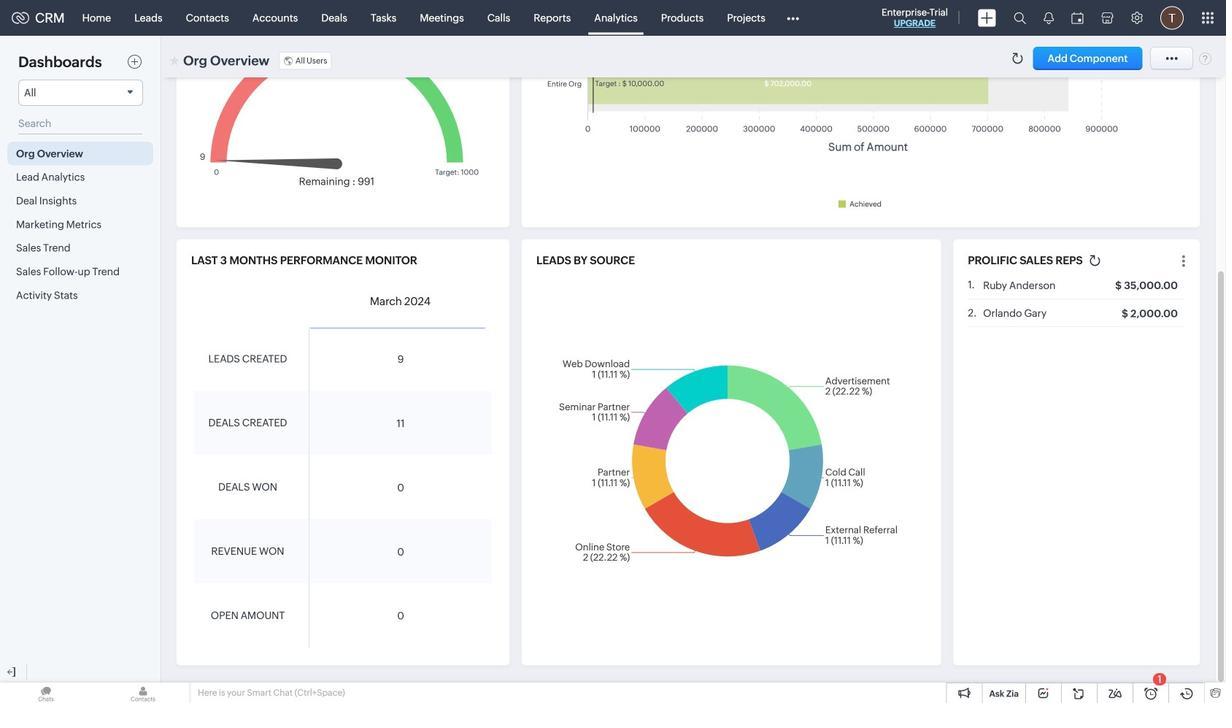 Task type: vqa. For each thing, say whether or not it's contained in the screenshot.
Search text box
yes



Task type: locate. For each thing, give the bounding box(es) containing it.
search image
[[1014, 12, 1026, 24]]

calendar image
[[1072, 12, 1084, 24]]

logo image
[[12, 12, 29, 24]]

None button
[[1033, 47, 1143, 70]]

signals image
[[1044, 12, 1054, 24]]

signals element
[[1035, 0, 1063, 36]]

search element
[[1005, 0, 1035, 36]]

None field
[[18, 80, 143, 106]]

help image
[[1200, 52, 1212, 65]]



Task type: describe. For each thing, give the bounding box(es) containing it.
create menu element
[[970, 0, 1005, 35]]

create menu image
[[978, 9, 997, 27]]

Other Modules field
[[777, 6, 809, 30]]

Search text field
[[18, 113, 142, 134]]

profile element
[[1152, 0, 1193, 35]]

chats image
[[0, 683, 92, 703]]

profile image
[[1161, 6, 1184, 30]]

contacts image
[[97, 683, 189, 703]]



